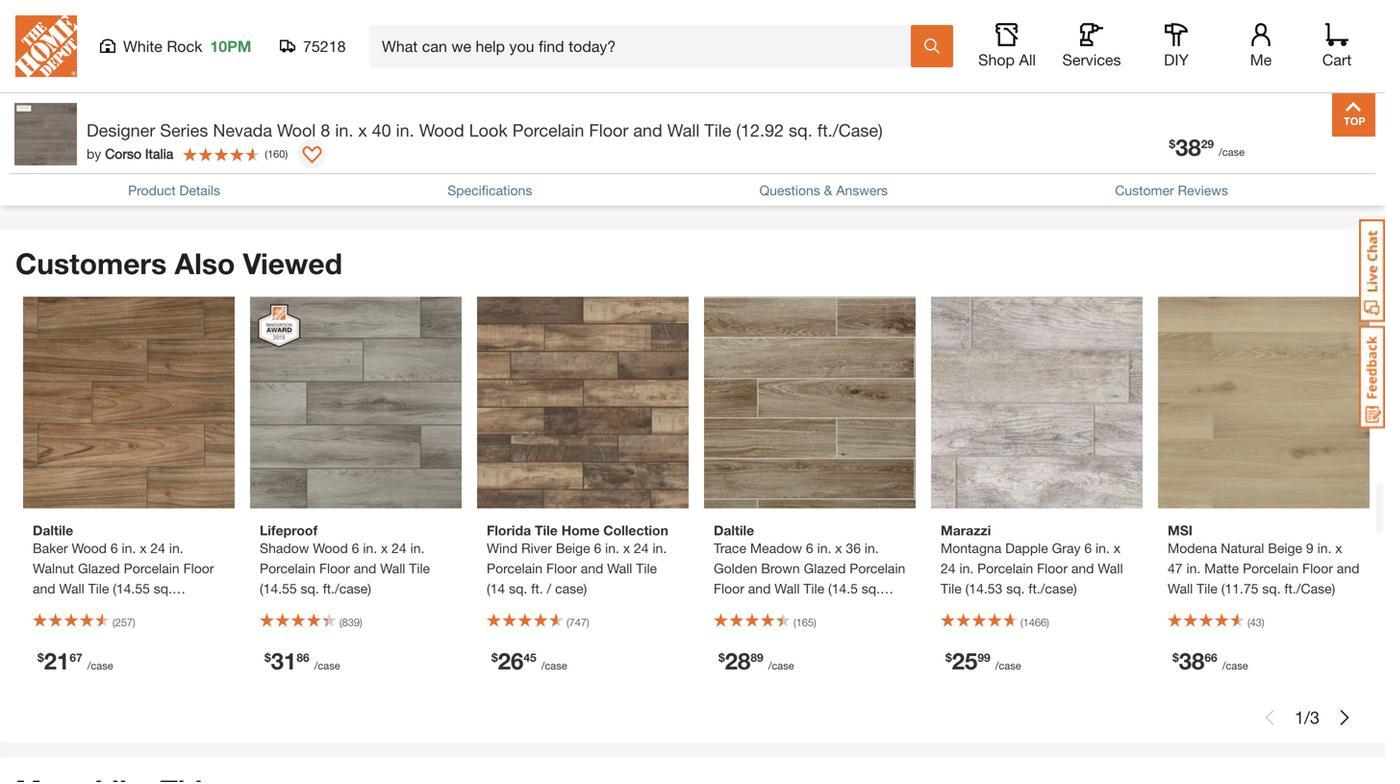 Task type: locate. For each thing, give the bounding box(es) containing it.
and inside marazzi montagna dapple gray 6 in. x 24 in. porcelain floor and wall tile (14.53 sq. ft./case)
[[1072, 561, 1095, 577]]

0 vertical spatial /
[[547, 581, 552, 597]]

beige left 9 at the right of page
[[1269, 540, 1303, 556]]

3 backsplash, from the left
[[708, 167, 793, 185]]

47
[[1168, 561, 1183, 577]]

0 horizontal spatial /
[[547, 581, 552, 597]]

$ inside $ 26 45 /case
[[492, 651, 498, 665]]

66
[[1205, 651, 1218, 665]]

3 wood look from the left
[[708, 84, 787, 103]]

porcelain down 36
[[850, 561, 906, 577]]

1 beige from the left
[[556, 540, 591, 556]]

shower up "diy"
[[1150, 8, 1203, 26]]

257
[[115, 616, 133, 629]]

$ left 99
[[946, 651, 953, 665]]

6 for 31
[[352, 540, 359, 556]]

kitchen, up flooring
[[31, 8, 87, 26]]

floor, up 75218 button
[[265, 0, 303, 7]]

backsplash, floor, wall down designer series nevada wool 8 in. x 40 in. wood look porcelain floor and wall tile (12.92 sq. ft./case)
[[370, 167, 529, 185]]

0 horizontal spatial glazed
[[78, 561, 120, 577]]

89
[[751, 651, 764, 665]]

look right flooring
[[96, 43, 132, 61]]

2 backsplash, from the left
[[370, 167, 454, 185]]

shower inside the bathroom, countertop, fireplace, floor, kitchen, shower
[[92, 8, 144, 26]]

1 horizontal spatial daltile
[[714, 523, 755, 539]]

daltile trace meadow 6 in. x 36 in. golden brown glazed porcelain floor and wall tile (14.5 sq. ft./case)
[[714, 523, 906, 617]]

matte
[[1205, 561, 1240, 577]]

porcelain down natural on the right
[[1244, 561, 1299, 577]]

daltile inside daltile baker wood 6 in. x 24 in. walnut glazed porcelain floor and wall tile (14.55 sq. ft./case)
[[33, 523, 73, 539]]

3 6 from the left
[[594, 540, 602, 556]]

2 shower from the left
[[1150, 8, 1203, 26]]

/case for daltile baker wood 6 in. x 24 in. walnut glazed porcelain floor and wall tile (14.55 sq. ft./case)
[[87, 660, 113, 672]]

) for 28
[[814, 616, 817, 629]]

marazzi montagna dapple gray 6 in. x 24 in. porcelain floor and wall tile (14.53 sq. ft./case)
[[941, 523, 1124, 597]]

bathroom, up services button
[[1047, 0, 1119, 7]]

ft./case) inside daltile baker wood 6 in. x 24 in. walnut glazed porcelain floor and wall tile (14.55 sq. ft./case)
[[33, 601, 84, 617]]

customers also viewed
[[15, 246, 343, 281]]

porcelain
[[513, 120, 585, 141], [124, 561, 180, 577], [260, 561, 316, 577], [487, 561, 543, 577], [850, 561, 906, 577], [978, 561, 1034, 577], [1244, 561, 1299, 577]]

$ left the 89
[[719, 651, 725, 665]]

all
[[1020, 51, 1037, 69]]

( for 38
[[1248, 616, 1251, 629]]

daltile up baker
[[33, 523, 73, 539]]

montagna dapple gray 6 in. x 24 in. porcelain floor and wall tile (14.53 sq. ft./case) image
[[932, 297, 1143, 509]]

ft./case) down walnut
[[33, 601, 84, 617]]

tile inside daltile trace meadow 6 in. x 36 in. golden brown glazed porcelain floor and wall tile (14.5 sq. ft./case)
[[804, 581, 825, 597]]

1 kitchen, from the left
[[31, 8, 87, 26]]

floor, left reviews
[[1136, 167, 1174, 185]]

fireplace,
[[194, 0, 261, 7], [1287, 0, 1354, 7]]

6 down home
[[594, 540, 602, 556]]

(14.55 up 257
[[113, 581, 150, 597]]

/case inside $ 21 67 /case
[[87, 660, 113, 672]]

( down case)
[[567, 616, 569, 629]]

43
[[1251, 616, 1263, 629]]

countertop,
[[107, 0, 190, 7], [1124, 0, 1206, 7]]

daltile for 28
[[714, 523, 755, 539]]

1 fireplace, from the left
[[194, 0, 261, 7]]

wood right 40
[[419, 120, 465, 141]]

31
[[271, 647, 297, 675]]

and inside florida tile home collection wind river beige 6 in. x 24 in. porcelain floor and wall tile (14 sq. ft. / case)
[[581, 561, 604, 577]]

floor, inside bathroom, countertop, entry way, fireplace, floor, kitchen, shower
[[1047, 8, 1085, 26]]

$ 38 29 /case
[[1170, 133, 1245, 161]]

1 countertop, from the left
[[107, 0, 190, 7]]

daltile up "trace"
[[714, 523, 755, 539]]

0 horizontal spatial daltile
[[33, 523, 73, 539]]

daltile for 21
[[33, 523, 73, 539]]

modena natural beige 9 in. x 47 in. matte porcelain floor and wall tile (11.75 sq. ft./case) image
[[1159, 297, 1371, 509]]

6 right meadow at the bottom
[[806, 540, 814, 556]]

( 257 )
[[113, 616, 135, 629]]

sq.
[[789, 120, 813, 141], [154, 581, 172, 597], [301, 581, 319, 597], [509, 581, 528, 597], [862, 581, 881, 597], [1007, 581, 1025, 597], [1263, 581, 1282, 597]]

this is the first slide image
[[1263, 710, 1278, 726]]

2 glazed from the left
[[804, 561, 846, 577]]

shadow
[[260, 540, 309, 556]]

wind river beige 6 in. x 24 in. porcelain floor and wall tile (14 sq. ft. / case) image
[[477, 297, 689, 509]]

shower
[[92, 8, 144, 26], [1150, 8, 1203, 26]]

/case inside $ 31 86 /case
[[314, 660, 340, 672]]

1 6 from the left
[[111, 540, 118, 556]]

customer reviews button
[[1116, 180, 1229, 201], [1116, 180, 1229, 201]]

porcelain down shadow at the bottom
[[260, 561, 316, 577]]

wall
[[668, 120, 700, 141], [161, 167, 190, 185], [500, 167, 529, 185], [839, 167, 868, 185], [1178, 167, 1207, 185], [380, 561, 406, 577], [608, 561, 633, 577], [1099, 561, 1124, 577], [59, 581, 84, 597], [775, 581, 800, 597], [1168, 581, 1194, 597]]

86
[[297, 651, 310, 665]]

fireplace, inside the bathroom, countertop, fireplace, floor, kitchen, shower
[[194, 0, 261, 7]]

wall inside daltile trace meadow 6 in. x 36 in. golden brown glazed porcelain floor and wall tile (14.5 sq. ft./case)
[[775, 581, 800, 597]]

25
[[953, 647, 978, 675]]

ft./case) inside lifeproof shadow wood 6 in. x 24 in. porcelain floor and wall tile (14.55 sq. ft./case)
[[323, 581, 371, 597]]

/case for daltile trace meadow 6 in. x 36 in. golden brown glazed porcelain floor and wall tile (14.5 sq. ft./case)
[[769, 660, 795, 672]]

( for 25
[[1021, 616, 1024, 629]]

$ inside $ 31 86 /case
[[265, 651, 271, 665]]

0 horizontal spatial kitchen,
[[31, 8, 87, 26]]

(14.55
[[113, 581, 150, 597], [260, 581, 297, 597]]

wood
[[31, 84, 71, 103], [370, 84, 410, 103], [708, 84, 749, 103], [1047, 84, 1087, 103], [419, 120, 465, 141], [72, 540, 107, 556], [313, 540, 348, 556]]

2 wood look from the left
[[370, 84, 448, 103]]

glazed up (14.5
[[804, 561, 846, 577]]

ft./case) down 9 at the right of page
[[1285, 581, 1336, 597]]

floor, up services
[[1047, 8, 1085, 26]]

1 ft./case) from the left
[[323, 581, 371, 597]]

porcelain down wind
[[487, 561, 543, 577]]

( for 31
[[340, 616, 342, 629]]

bathroom, inside bathroom, countertop, entry way, fireplace, floor, kitchen, shower
[[1047, 0, 1119, 7]]

countertop, inside the bathroom, countertop, fireplace, floor, kitchen, shower
[[107, 0, 190, 7]]

1 horizontal spatial (14.55
[[260, 581, 297, 597]]

/case inside $ 28 89 /case
[[769, 660, 795, 672]]

dapple
[[1006, 540, 1049, 556]]

(14.55 down shadow at the bottom
[[260, 581, 297, 597]]

1 vertical spatial 38
[[1180, 647, 1205, 675]]

kitchen, up services
[[1089, 8, 1146, 26]]

/ left next slide image
[[1305, 707, 1311, 728]]

the home depot logo image
[[15, 15, 77, 77]]

$ left '29'
[[1170, 137, 1176, 151]]

/case
[[1220, 146, 1245, 158], [87, 660, 113, 672], [314, 660, 340, 672], [542, 660, 567, 672], [769, 660, 795, 672], [996, 660, 1022, 672], [1223, 660, 1249, 672]]

( down (11.75
[[1248, 616, 1251, 629]]

(
[[265, 148, 268, 160], [113, 616, 115, 629], [340, 616, 342, 629], [567, 616, 569, 629], [794, 616, 797, 629], [1021, 616, 1024, 629], [1248, 616, 1251, 629]]

2 kitchen, from the left
[[1089, 8, 1146, 26]]

countertop, for fireplace,
[[107, 0, 190, 7]]

countertop, inside bathroom, countertop, entry way, fireplace, floor, kitchen, shower
[[1124, 0, 1206, 7]]

ft./case) up ( 1466 )
[[1029, 581, 1078, 597]]

sq. inside florida tile home collection wind river beige 6 in. x 24 in. porcelain floor and wall tile (14 sq. ft. / case)
[[509, 581, 528, 597]]

(14.55 inside lifeproof shadow wood 6 in. x 24 in. porcelain floor and wall tile (14.55 sq. ft./case)
[[260, 581, 297, 597]]

ft./case) inside daltile trace meadow 6 in. x 36 in. golden brown glazed porcelain floor and wall tile (14.5 sq. ft./case)
[[714, 601, 765, 617]]

0 horizontal spatial shower
[[92, 8, 144, 26]]

$ inside $ 21 67 /case
[[38, 651, 44, 665]]

msi
[[1168, 523, 1193, 539]]

and inside lifeproof shadow wood 6 in. x 24 in. porcelain floor and wall tile (14.55 sq. ft./case)
[[354, 561, 377, 577]]

shower up 'white'
[[92, 8, 144, 26]]

0 horizontal spatial beige
[[556, 540, 591, 556]]

ft./case) inside msi modena natural beige 9 in. x 47 in. matte porcelain floor and wall tile (11.75 sq. ft./case)
[[1285, 581, 1336, 597]]

and inside msi modena natural beige 9 in. x 47 in. matte porcelain floor and wall tile (11.75 sq. ft./case)
[[1338, 561, 1360, 577]]

daltile inside daltile trace meadow 6 in. x 36 in. golden brown glazed porcelain floor and wall tile (14.5 sq. ft./case)
[[714, 523, 755, 539]]

sq. inside lifeproof shadow wood 6 in. x 24 in. porcelain floor and wall tile (14.55 sq. ft./case)
[[301, 581, 319, 597]]

ft./case) up ( 839 )
[[323, 581, 371, 597]]

tile inside msi modena natural beige 9 in. x 47 in. matte porcelain floor and wall tile (11.75 sq. ft./case)
[[1197, 581, 1218, 597]]

wood down services
[[1047, 84, 1087, 103]]

38
[[1176, 133, 1202, 161], [1180, 647, 1205, 675]]

wall inside marazzi montagna dapple gray 6 in. x 24 in. porcelain floor and wall tile (14.53 sq. ft./case)
[[1099, 561, 1124, 577]]

beige inside msi modena natural beige 9 in. x 47 in. matte porcelain floor and wall tile (11.75 sq. ft./case)
[[1269, 540, 1303, 556]]

2 beige from the left
[[1269, 540, 1303, 556]]

in.
[[335, 120, 354, 141], [396, 120, 415, 141], [122, 540, 136, 556], [169, 540, 183, 556], [363, 540, 377, 556], [411, 540, 425, 556], [606, 540, 620, 556], [653, 540, 667, 556], [818, 540, 832, 556], [865, 540, 879, 556], [1096, 540, 1111, 556], [1318, 540, 1332, 556], [960, 561, 974, 577], [1187, 561, 1201, 577]]

1 horizontal spatial ft./case)
[[1029, 581, 1078, 597]]

6 inside daltile baker wood 6 in. x 24 in. walnut glazed porcelain floor and wall tile (14.55 sq. ft./case)
[[111, 540, 118, 556]]

floor, down designer series nevada wool 8 in. x 40 in. wood look porcelain floor and wall tile (12.92 sq. ft./case)
[[458, 167, 496, 185]]

$ inside the $ 25 99 /case
[[946, 651, 953, 665]]

porcelain up (14.53
[[978, 561, 1034, 577]]

glazed inside daltile baker wood 6 in. x 24 in. walnut glazed porcelain floor and wall tile (14.55 sq. ft./case)
[[78, 561, 120, 577]]

wood down lifeproof
[[313, 540, 348, 556]]

( up the $ 25 99 /case on the bottom right of page
[[1021, 616, 1024, 629]]

backsplash,
[[31, 167, 115, 185], [370, 167, 454, 185], [708, 167, 793, 185], [1047, 167, 1131, 185]]

$ inside $ 38 66 /case
[[1173, 651, 1180, 665]]

backsplash, floor, wall down $ 38 29 /case
[[1047, 167, 1207, 185]]

1 horizontal spatial kitchen,
[[1089, 8, 1146, 26]]

1 horizontal spatial glazed
[[804, 561, 846, 577]]

/case for florida tile home collection wind river beige 6 in. x 24 in. porcelain floor and wall tile (14 sq. ft. / case)
[[542, 660, 567, 672]]

6 inside florida tile home collection wind river beige 6 in. x 24 in. porcelain floor and wall tile (14 sq. ft. / case)
[[594, 540, 602, 556]]

floor
[[589, 120, 629, 141], [183, 561, 214, 577], [320, 561, 350, 577], [547, 561, 577, 577], [1038, 561, 1068, 577], [1303, 561, 1334, 577], [714, 581, 745, 597]]

6 right gray
[[1085, 540, 1093, 556]]

look
[[96, 43, 132, 61], [75, 84, 110, 103], [414, 84, 448, 103], [753, 84, 787, 103], [1092, 84, 1126, 103], [469, 120, 508, 141]]

2 daltile from the left
[[714, 523, 755, 539]]

45
[[524, 651, 537, 665]]

floor inside daltile baker wood 6 in. x 24 in. walnut glazed porcelain floor and wall tile (14.55 sq. ft./case)
[[183, 561, 214, 577]]

wood look down services
[[1047, 84, 1126, 103]]

/case right '29'
[[1220, 146, 1245, 158]]

product details button
[[128, 180, 220, 201], [128, 180, 220, 201]]

$ for msi modena natural beige 9 in. x 47 in. matte porcelain floor and wall tile (11.75 sq. ft./case)
[[1173, 651, 1180, 665]]

( up $ 28 89 /case
[[794, 616, 797, 629]]

x inside msi modena natural beige 9 in. x 47 in. matte porcelain floor and wall tile (11.75 sq. ft./case)
[[1336, 540, 1343, 556]]

lifeproof
[[260, 523, 318, 539]]

5 6 from the left
[[1085, 540, 1093, 556]]

$ for daltile baker wood 6 in. x 24 in. walnut glazed porcelain floor and wall tile (14.55 sq. ft./case)
[[38, 651, 44, 665]]

) for 25
[[1047, 616, 1050, 629]]

porcelain up ( 257 )
[[124, 561, 180, 577]]

collection
[[604, 523, 669, 539]]

0 vertical spatial 38
[[1176, 133, 1202, 161]]

/
[[547, 581, 552, 597], [1305, 707, 1311, 728]]

0 horizontal spatial fireplace,
[[194, 0, 261, 7]]

backsplash, floor, wall down (12.92
[[708, 167, 868, 185]]

countertop, up 'white'
[[107, 0, 190, 7]]

6 right shadow at the bottom
[[352, 540, 359, 556]]

38 for $ 38 29 /case
[[1176, 133, 1202, 161]]

kitchen, inside the bathroom, countertop, fireplace, floor, kitchen, shower
[[31, 8, 87, 26]]

product details
[[128, 182, 220, 198]]

porcelain inside florida tile home collection wind river beige 6 in. x 24 in. porcelain floor and wall tile (14 sq. ft. / case)
[[487, 561, 543, 577]]

customer
[[1116, 182, 1175, 198]]

florida
[[487, 523, 531, 539]]

designer
[[87, 120, 155, 141]]

1 daltile from the left
[[33, 523, 73, 539]]

$
[[1170, 137, 1176, 151], [38, 651, 44, 665], [265, 651, 271, 665], [492, 651, 498, 665], [719, 651, 725, 665], [946, 651, 953, 665], [1173, 651, 1180, 665]]

1 backsplash, floor, wall from the left
[[31, 167, 190, 185]]

kitchen, inside bathroom, countertop, entry way, fireplace, floor, kitchen, shower
[[1089, 8, 1146, 26]]

What can we help you find today? search field
[[382, 26, 910, 66]]

services
[[1063, 51, 1122, 69]]

sq. inside msi modena natural beige 9 in. x 47 in. matte porcelain floor and wall tile (11.75 sq. ft./case)
[[1263, 581, 1282, 597]]

( for 21
[[113, 616, 115, 629]]

cart link
[[1317, 23, 1359, 69]]

1 horizontal spatial fireplace,
[[1287, 0, 1354, 7]]

lifeproof shadow wood 6 in. x 24 in. porcelain floor and wall tile (14.55 sq. ft./case)
[[260, 523, 430, 597]]

24
[[150, 540, 165, 556], [392, 540, 407, 556], [634, 540, 649, 556], [941, 561, 956, 577]]

1 shower from the left
[[92, 8, 144, 26]]

1 vertical spatial /
[[1305, 707, 1311, 728]]

2 bathroom, from the left
[[1047, 0, 1119, 7]]

sq. inside marazzi montagna dapple gray 6 in. x 24 in. porcelain floor and wall tile (14.53 sq. ft./case)
[[1007, 581, 1025, 597]]

( 43 )
[[1248, 616, 1265, 629]]

fireplace, up cart link
[[1287, 0, 1354, 7]]

glazed right walnut
[[78, 561, 120, 577]]

backsplash, floor, wall down corso
[[31, 167, 190, 185]]

sq. inside daltile baker wood 6 in. x 24 in. walnut glazed porcelain floor and wall tile (14.55 sq. ft./case)
[[154, 581, 172, 597]]

countertop, up diy button
[[1124, 0, 1206, 7]]

reviews
[[1179, 182, 1229, 198]]

/case right the 66
[[1223, 660, 1249, 672]]

29
[[1202, 137, 1215, 151]]

by corso italia
[[87, 146, 173, 162]]

2 ft./case) from the left
[[1029, 581, 1078, 597]]

$ left 45
[[492, 651, 498, 665]]

6 inside lifeproof shadow wood 6 in. x 24 in. porcelain floor and wall tile (14.55 sq. ft./case)
[[352, 540, 359, 556]]

wood look
[[31, 84, 110, 103], [370, 84, 448, 103], [708, 84, 787, 103], [1047, 84, 1126, 103]]

6
[[111, 540, 118, 556], [352, 540, 359, 556], [594, 540, 602, 556], [806, 540, 814, 556], [1085, 540, 1093, 556]]

0 horizontal spatial ft./case)
[[323, 581, 371, 597]]

tile inside marazzi montagna dapple gray 6 in. x 24 in. porcelain floor and wall tile (14.53 sq. ft./case)
[[941, 581, 962, 597]]

gray
[[1053, 540, 1081, 556]]

beige inside florida tile home collection wind river beige 6 in. x 24 in. porcelain floor and wall tile (14 sq. ft. / case)
[[556, 540, 591, 556]]

bathroom, inside the bathroom, countertop, fireplace, floor, kitchen, shower
[[31, 0, 103, 7]]

and
[[634, 120, 663, 141], [354, 561, 377, 577], [581, 561, 604, 577], [1072, 561, 1095, 577], [1338, 561, 1360, 577], [33, 581, 55, 597], [749, 581, 771, 597]]

/case inside $ 38 66 /case
[[1223, 660, 1249, 672]]

0 horizontal spatial (14.55
[[113, 581, 150, 597]]

1 glazed from the left
[[78, 561, 120, 577]]

fireplace, up 10pm
[[194, 0, 261, 7]]

glazed
[[78, 561, 120, 577], [804, 561, 846, 577]]

( up $ 21 67 /case
[[113, 616, 115, 629]]

look up (12.92
[[753, 84, 787, 103]]

(14
[[487, 581, 505, 597]]

(11.75
[[1222, 581, 1259, 597]]

(14.55 inside daltile baker wood 6 in. x 24 in. walnut glazed porcelain floor and wall tile (14.55 sq. ft./case)
[[113, 581, 150, 597]]

also
[[175, 246, 235, 281]]

/case inside the $ 25 99 /case
[[996, 660, 1022, 672]]

look down services
[[1092, 84, 1126, 103]]

wood right baker
[[72, 540, 107, 556]]

rock
[[167, 37, 202, 55]]

customers
[[15, 246, 167, 281]]

beige down home
[[556, 540, 591, 556]]

bathroom,
[[31, 0, 103, 7], [1047, 0, 1119, 7]]

$ left 86
[[265, 651, 271, 665]]

1 horizontal spatial countertop,
[[1124, 0, 1206, 7]]

$ left '67'
[[38, 651, 44, 665]]

1 (14.55 from the left
[[113, 581, 150, 597]]

white
[[123, 37, 163, 55]]

product image image
[[14, 103, 77, 166]]

1 horizontal spatial beige
[[1269, 540, 1303, 556]]

nevada
[[213, 120, 272, 141]]

/case right 99
[[996, 660, 1022, 672]]

/case right the 89
[[769, 660, 795, 672]]

floor, left answers
[[797, 167, 835, 185]]

/case inside $ 26 45 /case
[[542, 660, 567, 672]]

ft./case) down golden
[[714, 601, 765, 617]]

1 bathroom, from the left
[[31, 0, 103, 7]]

/ right ft.
[[547, 581, 552, 597]]

165
[[797, 616, 814, 629]]

$ for marazzi montagna dapple gray 6 in. x 24 in. porcelain floor and wall tile (14.53 sq. ft./case)
[[946, 651, 953, 665]]

wood look up application
[[31, 84, 110, 103]]

backsplash, floor, wall
[[31, 167, 190, 185], [370, 167, 529, 185], [708, 167, 868, 185], [1047, 167, 1207, 185]]

$ for daltile trace meadow 6 in. x 36 in. golden brown glazed porcelain floor and wall tile (14.5 sq. ft./case)
[[719, 651, 725, 665]]

( up $ 31 86 /case
[[340, 616, 342, 629]]

bathroom, up the home depot logo
[[31, 0, 103, 7]]

wood up (12.92
[[708, 84, 749, 103]]

$ inside $ 28 89 /case
[[719, 651, 725, 665]]

wood look up 40
[[370, 84, 448, 103]]

1 horizontal spatial shower
[[1150, 8, 1203, 26]]

floor, down 'by corso italia'
[[119, 167, 157, 185]]

and inside daltile baker wood 6 in. x 24 in. walnut glazed porcelain floor and wall tile (14.55 sq. ft./case)
[[33, 581, 55, 597]]

4 6 from the left
[[806, 540, 814, 556]]

0 horizontal spatial bathroom,
[[31, 0, 103, 7]]

6 inside daltile trace meadow 6 in. x 36 in. golden brown glazed porcelain floor and wall tile (14.5 sq. ft./case)
[[806, 540, 814, 556]]

( 160 )
[[265, 148, 288, 160]]

6 right baker
[[111, 540, 118, 556]]

montagna
[[941, 540, 1002, 556]]

$ left the 66
[[1173, 651, 1180, 665]]

24 inside lifeproof shadow wood 6 in. x 24 in. porcelain floor and wall tile (14.55 sq. ft./case)
[[392, 540, 407, 556]]

ft./case) inside marazzi montagna dapple gray 6 in. x 24 in. porcelain floor and wall tile (14.53 sq. ft./case)
[[1029, 581, 1078, 597]]

wood look up (12.92
[[708, 84, 787, 103]]

/case right 45
[[542, 660, 567, 672]]

specifications button
[[448, 180, 533, 201], [448, 180, 533, 201]]

x inside lifeproof shadow wood 6 in. x 24 in. porcelain floor and wall tile (14.55 sq. ft./case)
[[381, 540, 388, 556]]

beige
[[556, 540, 591, 556], [1269, 540, 1303, 556]]

1 horizontal spatial /
[[1305, 707, 1311, 728]]

2 countertop, from the left
[[1124, 0, 1206, 7]]

10pm
[[210, 37, 252, 55]]

3 backsplash, floor, wall from the left
[[708, 167, 868, 185]]

/case right '67'
[[87, 660, 113, 672]]

) for 31
[[360, 616, 363, 629]]

2 6 from the left
[[352, 540, 359, 556]]

2 fireplace, from the left
[[1287, 0, 1354, 7]]

1 wood look from the left
[[31, 84, 110, 103]]

1 horizontal spatial bathroom,
[[1047, 0, 1119, 7]]

bathroom, countertop, fireplace, floor, kitchen, shower
[[31, 0, 303, 26]]

/case right 86
[[314, 660, 340, 672]]

shadow wood 6 in. x 24 in. porcelain floor and wall tile (14.55 sq. ft./case) image
[[250, 297, 462, 509]]

2 (14.55 from the left
[[260, 581, 297, 597]]

) for 21
[[133, 616, 135, 629]]

0 horizontal spatial countertop,
[[107, 0, 190, 7]]



Task type: vqa. For each thing, say whether or not it's contained in the screenshot.


Task type: describe. For each thing, give the bounding box(es) containing it.
me
[[1251, 51, 1273, 69]]

glazed inside daltile trace meadow 6 in. x 36 in. golden brown glazed porcelain floor and wall tile (14.5 sq. ft./case)
[[804, 561, 846, 577]]

msi modena natural beige 9 in. x 47 in. matte porcelain floor and wall tile (11.75 sq. ft./case)
[[1168, 523, 1360, 597]]

river
[[522, 540, 552, 556]]

shop all button
[[977, 23, 1039, 69]]

top button
[[1333, 93, 1376, 137]]

porcelain inside daltile baker wood 6 in. x 24 in. walnut glazed porcelain floor and wall tile (14.55 sq. ft./case)
[[124, 561, 180, 577]]

) for 26
[[587, 616, 590, 629]]

diy
[[1165, 51, 1190, 69]]

look down flooring look
[[75, 84, 110, 103]]

/case for lifeproof shadow wood 6 in. x 24 in. porcelain floor and wall tile (14.55 sq. ft./case)
[[314, 660, 340, 672]]

26
[[498, 647, 524, 675]]

x inside daltile baker wood 6 in. x 24 in. walnut glazed porcelain floor and wall tile (14.55 sq. ft./case)
[[140, 540, 147, 556]]

fireplace, inside bathroom, countertop, entry way, fireplace, floor, kitchen, shower
[[1287, 0, 1354, 7]]

38 for $ 38 66 /case
[[1180, 647, 1205, 675]]

live chat image
[[1360, 219, 1386, 322]]

1 / 3
[[1295, 707, 1321, 728]]

9
[[1307, 540, 1314, 556]]

application location
[[31, 126, 182, 144]]

75218
[[303, 37, 346, 55]]

flooring
[[31, 43, 91, 61]]

wall inside daltile baker wood 6 in. x 24 in. walnut glazed porcelain floor and wall tile (14.55 sq. ft./case)
[[59, 581, 84, 597]]

baker wood 6 in. x 24 in. walnut glazed porcelain floor and wall tile (14.55 sq. ft./case) image
[[23, 297, 235, 509]]

wall inside lifeproof shadow wood 6 in. x 24 in. porcelain floor and wall tile (14.55 sq. ft./case)
[[380, 561, 406, 577]]

viewed
[[243, 246, 343, 281]]

next slide image
[[1338, 710, 1353, 726]]

shop
[[979, 51, 1015, 69]]

floor inside daltile trace meadow 6 in. x 36 in. golden brown glazed porcelain floor and wall tile (14.5 sq. ft./case)
[[714, 581, 745, 597]]

$ 21 67 /case
[[38, 647, 113, 675]]

porcelain up specifications
[[513, 120, 585, 141]]

$ for lifeproof shadow wood 6 in. x 24 in. porcelain floor and wall tile (14.55 sq. ft./case)
[[265, 651, 271, 665]]

feedback link image
[[1360, 325, 1386, 429]]

florida tile home collection wind river beige 6 in. x 24 in. porcelain floor and wall tile (14 sq. ft. / case)
[[487, 523, 669, 597]]

747
[[569, 616, 587, 629]]

6 for 28
[[806, 540, 814, 556]]

4 backsplash, floor, wall from the left
[[1047, 167, 1207, 185]]

(14.53
[[966, 581, 1003, 597]]

floor inside msi modena natural beige 9 in. x 47 in. matte porcelain floor and wall tile (11.75 sq. ft./case)
[[1303, 561, 1334, 577]]

italia
[[145, 146, 173, 162]]

x inside florida tile home collection wind river beige 6 in. x 24 in. porcelain floor and wall tile (14 sq. ft. / case)
[[624, 540, 631, 556]]

1 backsplash, from the left
[[31, 167, 115, 185]]

shower inside bathroom, countertop, entry way, fireplace, floor, kitchen, shower
[[1150, 8, 1203, 26]]

porcelain inside lifeproof shadow wood 6 in. x 24 in. porcelain floor and wall tile (14.55 sq. ft./case)
[[260, 561, 316, 577]]

home
[[562, 523, 600, 539]]

839
[[342, 616, 360, 629]]

$ 31 86 /case
[[265, 647, 340, 675]]

8
[[321, 120, 330, 141]]

countertop, for entry
[[1124, 0, 1206, 7]]

wood inside lifeproof shadow wood 6 in. x 24 in. porcelain floor and wall tile (14.55 sq. ft./case)
[[313, 540, 348, 556]]

me button
[[1231, 23, 1293, 69]]

wood up 40
[[370, 84, 410, 103]]

21
[[44, 647, 70, 675]]

1466
[[1024, 616, 1047, 629]]

entry
[[1210, 0, 1246, 7]]

floor inside marazzi montagna dapple gray 6 in. x 24 in. porcelain floor and wall tile (14.53 sq. ft./case)
[[1038, 561, 1068, 577]]

location
[[118, 126, 182, 144]]

x inside daltile trace meadow 6 in. x 36 in. golden brown glazed porcelain floor and wall tile (14.5 sq. ft./case)
[[836, 540, 843, 556]]

/ inside florida tile home collection wind river beige 6 in. x 24 in. porcelain floor and wall tile (14 sq. ft. / case)
[[547, 581, 552, 597]]

customer reviews
[[1116, 182, 1229, 198]]

sq. inside daltile trace meadow 6 in. x 36 in. golden brown glazed porcelain floor and wall tile (14.5 sq. ft./case)
[[862, 581, 881, 597]]

bathroom, countertop, entry way, fireplace, floor, kitchen, shower
[[1047, 0, 1354, 26]]

flooring look
[[31, 43, 132, 61]]

series
[[160, 120, 208, 141]]

floor inside lifeproof shadow wood 6 in. x 24 in. porcelain floor and wall tile (14.55 sq. ft./case)
[[320, 561, 350, 577]]

white rock 10pm
[[123, 37, 252, 55]]

tile inside daltile baker wood 6 in. x 24 in. walnut glazed porcelain floor and wall tile (14.55 sq. ft./case)
[[88, 581, 109, 597]]

bathroom, for floor,
[[1047, 0, 1119, 7]]

porcelain inside msi modena natural beige 9 in. x 47 in. matte porcelain floor and wall tile (11.75 sq. ft./case)
[[1244, 561, 1299, 577]]

( down nevada
[[265, 148, 268, 160]]

look up specifications
[[469, 120, 508, 141]]

case)
[[555, 581, 587, 597]]

3
[[1311, 707, 1321, 728]]

porcelain inside marazzi montagna dapple gray 6 in. x 24 in. porcelain floor and wall tile (14.53 sq. ft./case)
[[978, 561, 1034, 577]]

2 backsplash, floor, wall from the left
[[370, 167, 529, 185]]

ft.
[[531, 581, 543, 597]]

$ 26 45 /case
[[492, 647, 567, 675]]

modena
[[1168, 540, 1218, 556]]

trace meadow 6 in. x 36 in. golden brown glazed porcelain floor and wall tile (14.5 sq. ft./case) image
[[705, 297, 916, 509]]

corso
[[105, 146, 142, 162]]

wind
[[487, 540, 518, 556]]

product
[[128, 182, 176, 198]]

( for 26
[[567, 616, 569, 629]]

/case for marazzi montagna dapple gray 6 in. x 24 in. porcelain floor and wall tile (14.53 sq. ft./case)
[[996, 660, 1022, 672]]

(12.92
[[737, 120, 784, 141]]

4 wood look from the left
[[1047, 84, 1126, 103]]

meadow
[[751, 540, 803, 556]]

( for 28
[[794, 616, 797, 629]]

6 inside marazzi montagna dapple gray 6 in. x 24 in. porcelain floor and wall tile (14.53 sq. ft./case)
[[1085, 540, 1093, 556]]

diy button
[[1146, 23, 1208, 69]]

display image
[[302, 146, 322, 166]]

24 inside daltile baker wood 6 in. x 24 in. walnut glazed porcelain floor and wall tile (14.55 sq. ft./case)
[[150, 540, 165, 556]]

$ for florida tile home collection wind river beige 6 in. x 24 in. porcelain floor and wall tile (14 sq. ft. / case)
[[492, 651, 498, 665]]

questions & answers
[[760, 182, 888, 198]]

by
[[87, 146, 101, 162]]

wood inside daltile baker wood 6 in. x 24 in. walnut glazed porcelain floor and wall tile (14.55 sq. ft./case)
[[72, 540, 107, 556]]

40
[[372, 120, 391, 141]]

golden
[[714, 561, 758, 577]]

services button
[[1062, 23, 1123, 69]]

look up designer series nevada wool 8 in. x 40 in. wood look porcelain floor and wall tile (12.92 sq. ft./case)
[[414, 84, 448, 103]]

36
[[846, 540, 861, 556]]

details
[[180, 182, 220, 198]]

tile inside lifeproof shadow wood 6 in. x 24 in. porcelain floor and wall tile (14.55 sq. ft./case)
[[409, 561, 430, 577]]

75218 button
[[280, 37, 346, 56]]

marazzi
[[941, 523, 992, 539]]

brown
[[762, 561, 800, 577]]

$ inside $ 38 29 /case
[[1170, 137, 1176, 151]]

160
[[268, 148, 285, 160]]

ft./case) up answers
[[818, 120, 883, 141]]

4 backsplash, from the left
[[1047, 167, 1131, 185]]

daltile baker wood 6 in. x 24 in. walnut glazed porcelain floor and wall tile (14.55 sq. ft./case)
[[33, 523, 214, 617]]

$ 28 89 /case
[[719, 647, 795, 675]]

way,
[[1250, 0, 1283, 7]]

28
[[725, 647, 751, 675]]

x inside marazzi montagna dapple gray 6 in. x 24 in. porcelain floor and wall tile (14.53 sq. ft./case)
[[1114, 540, 1121, 556]]

67
[[70, 651, 83, 665]]

answers
[[837, 182, 888, 198]]

24 inside florida tile home collection wind river beige 6 in. x 24 in. porcelain floor and wall tile (14 sq. ft. / case)
[[634, 540, 649, 556]]

wall inside msi modena natural beige 9 in. x 47 in. matte porcelain floor and wall tile (11.75 sq. ft./case)
[[1168, 581, 1194, 597]]

/case inside $ 38 29 /case
[[1220, 146, 1245, 158]]

and inside daltile trace meadow 6 in. x 36 in. golden brown glazed porcelain floor and wall tile (14.5 sq. ft./case)
[[749, 581, 771, 597]]

24 inside marazzi montagna dapple gray 6 in. x 24 in. porcelain floor and wall tile (14.53 sq. ft./case)
[[941, 561, 956, 577]]

/case for msi modena natural beige 9 in. x 47 in. matte porcelain floor and wall tile (11.75 sq. ft./case)
[[1223, 660, 1249, 672]]

questions
[[760, 182, 821, 198]]

shop all
[[979, 51, 1037, 69]]

(14.5
[[829, 581, 858, 597]]

bathroom, for shower
[[31, 0, 103, 7]]

wall inside florida tile home collection wind river beige 6 in. x 24 in. porcelain floor and wall tile (14 sq. ft. / case)
[[608, 561, 633, 577]]

6 for 21
[[111, 540, 118, 556]]

application
[[31, 126, 114, 144]]

wood up "product image"
[[31, 84, 71, 103]]

floor inside florida tile home collection wind river beige 6 in. x 24 in. porcelain floor and wall tile (14 sq. ft. / case)
[[547, 561, 577, 577]]

trace
[[714, 540, 747, 556]]

floor, inside the bathroom, countertop, fireplace, floor, kitchen, shower
[[265, 0, 303, 7]]

1
[[1295, 707, 1305, 728]]

( 839 )
[[340, 616, 363, 629]]

baker
[[33, 540, 68, 556]]

) for 38
[[1263, 616, 1265, 629]]

porcelain inside daltile trace meadow 6 in. x 36 in. golden brown glazed porcelain floor and wall tile (14.5 sq. ft./case)
[[850, 561, 906, 577]]



